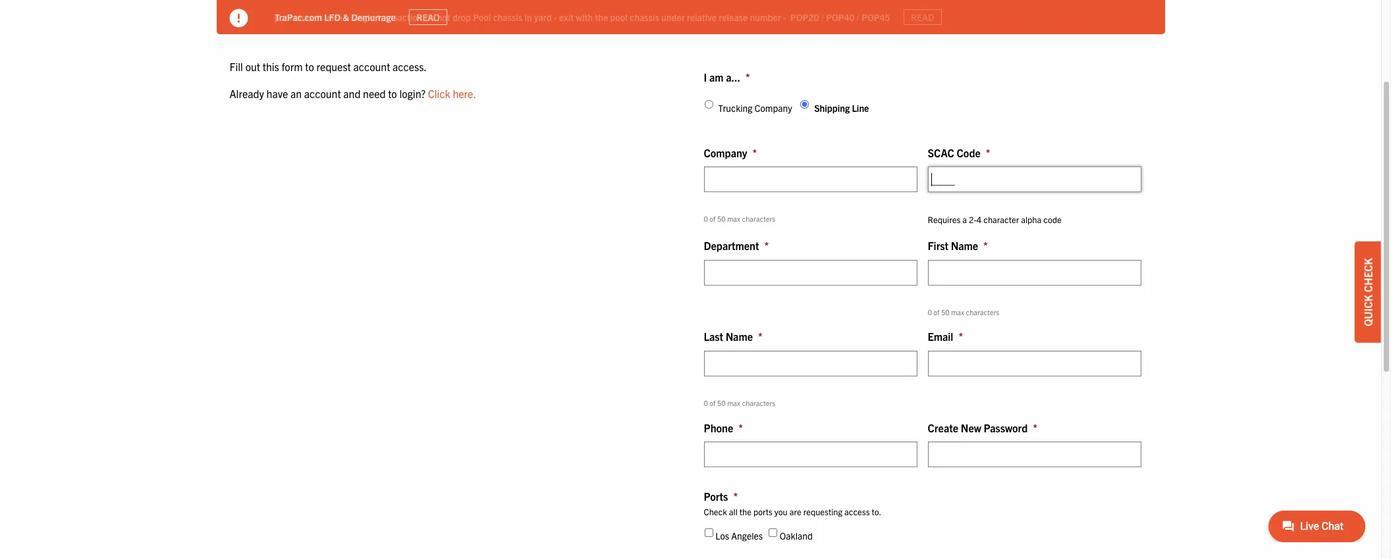 Task type: vqa. For each thing, say whether or not it's contained in the screenshot.
Of to the top
yes



Task type: describe. For each thing, give the bounding box(es) containing it.
out
[[245, 60, 260, 73]]

single
[[352, 11, 375, 23]]

alpha
[[1021, 214, 1042, 226]]

the inside ports * check all the ports you are requesting access to.
[[740, 506, 752, 518]]

first name *
[[928, 239, 988, 252]]

characters for first name *
[[966, 308, 999, 317]]

los
[[716, 530, 729, 542]]

ports
[[704, 490, 728, 503]]

4
[[977, 214, 982, 226]]

2 pool from the left
[[610, 11, 628, 23]]

1 with from the left
[[326, 11, 343, 23]]

i
[[704, 70, 707, 83]]

department *
[[704, 239, 769, 252]]

already have an account and need to login? click here.
[[230, 87, 476, 100]]

2 with from the left
[[576, 11, 593, 23]]

phone
[[704, 421, 733, 435]]

requires a 2-4 character alpha code
[[928, 214, 1062, 226]]

new
[[961, 421, 981, 435]]

transaction
[[377, 11, 423, 23]]

Los Angeles checkbox
[[705, 529, 713, 537]]

last
[[704, 330, 723, 343]]

of for company
[[710, 214, 716, 224]]

2 / from the left
[[857, 11, 860, 23]]

Trucking Company radio
[[705, 100, 713, 109]]

ports * check all the ports you are requesting access to.
[[704, 490, 881, 518]]

email
[[928, 330, 953, 343]]

login?
[[399, 87, 426, 100]]

access.
[[393, 60, 427, 73]]

quick check
[[1362, 258, 1375, 327]]

50 for company
[[717, 214, 726, 224]]

fill out this form to request account access.
[[230, 60, 427, 73]]

code
[[1044, 214, 1062, 226]]

0 horizontal spatial a
[[345, 11, 349, 23]]

requesting
[[803, 506, 843, 518]]

* right last
[[758, 330, 763, 343]]

quick
[[1362, 295, 1375, 327]]

phone *
[[704, 421, 743, 435]]

* right code
[[986, 146, 991, 159]]

need
[[363, 87, 386, 100]]

release
[[719, 11, 748, 23]]

los angeles
[[716, 530, 763, 542]]

fill
[[230, 60, 243, 73]]

password
[[984, 421, 1028, 435]]

in
[[525, 11, 532, 23]]

1 chassis from the left
[[294, 11, 323, 23]]

you
[[775, 506, 788, 518]]

50 for last
[[717, 399, 726, 408]]

shipping line
[[814, 102, 869, 114]]

requires
[[928, 214, 961, 226]]

* inside ports * check all the ports you are requesting access to.
[[733, 490, 738, 503]]

0 of 50 max characters for company
[[704, 214, 775, 224]]

2 chassis from the left
[[493, 11, 523, 23]]

shipping
[[814, 102, 850, 114]]

lfd
[[324, 11, 340, 23]]

a...
[[726, 70, 740, 83]]

0 vertical spatial the
[[595, 11, 608, 23]]

yard
[[534, 11, 552, 23]]

1 horizontal spatial a
[[963, 214, 967, 226]]

access
[[845, 506, 870, 518]]

pool
[[473, 11, 491, 23]]

this
[[263, 60, 279, 73]]

max for company
[[727, 214, 740, 224]]

0 of 50 max characters for last name
[[704, 399, 775, 408]]

oakland
[[780, 530, 813, 542]]

trapac.com lfd & demurrage
[[274, 11, 395, 23]]

number
[[750, 11, 781, 23]]

pop40
[[826, 11, 855, 23]]

check inside ports * check all the ports you are requesting access to.
[[704, 506, 727, 518]]

all
[[729, 506, 738, 518]]

click here. link
[[428, 87, 476, 100]]

2 - from the left
[[783, 11, 786, 23]]

pop45
[[862, 11, 890, 23]]

create new password *
[[928, 421, 1038, 435]]

0 for company
[[704, 214, 708, 224]]

1 / from the left
[[821, 11, 824, 23]]



Task type: locate. For each thing, give the bounding box(es) containing it.
of
[[710, 214, 716, 224], [934, 308, 940, 317], [710, 399, 716, 408]]

* down requires a 2-4 character alpha code
[[984, 239, 988, 252]]

and
[[343, 87, 361, 100]]

read left drop
[[416, 11, 440, 23]]

0 vertical spatial name
[[951, 239, 978, 252]]

2 vertical spatial of
[[710, 399, 716, 408]]

read right pop45
[[911, 11, 934, 23]]

1 vertical spatial max
[[951, 308, 964, 317]]

1 - from the left
[[554, 11, 557, 23]]

company left shipping line option
[[755, 102, 792, 114]]

name right last
[[726, 330, 753, 343]]

pool right solid image
[[274, 11, 292, 23]]

1 read from the left
[[416, 11, 440, 23]]

demurrage
[[351, 11, 395, 23]]

quick check link
[[1355, 242, 1381, 343]]

max up email * at the bottom right
[[951, 308, 964, 317]]

2-
[[969, 214, 977, 226]]

0 up email
[[928, 308, 932, 317]]

under
[[661, 11, 685, 23]]

0 for first name
[[928, 308, 932, 317]]

read for pool chassis with a single transaction  do not drop pool chassis in yard -  exit with the pool chassis under relative release number -  pop20 / pop40 / pop45
[[911, 11, 934, 23]]

read link
[[409, 9, 447, 25], [904, 9, 942, 25]]

1 horizontal spatial /
[[857, 11, 860, 23]]

the right all
[[740, 506, 752, 518]]

pool
[[274, 11, 292, 23], [610, 11, 628, 23]]

1 vertical spatial 0 of 50 max characters
[[928, 308, 999, 317]]

an
[[291, 87, 302, 100]]

character
[[984, 214, 1019, 226]]

0 horizontal spatial read link
[[409, 9, 447, 25]]

None text field
[[704, 167, 917, 193], [928, 167, 1141, 193], [704, 351, 917, 377], [928, 351, 1141, 377], [704, 442, 917, 468], [704, 167, 917, 193], [928, 167, 1141, 193], [704, 351, 917, 377], [928, 351, 1141, 377], [704, 442, 917, 468]]

scac
[[928, 146, 954, 159]]

2 read from the left
[[911, 11, 934, 23]]

1 vertical spatial name
[[726, 330, 753, 343]]

with
[[326, 11, 343, 23], [576, 11, 593, 23]]

1 horizontal spatial name
[[951, 239, 978, 252]]

0 of 50 max characters up email * at the bottom right
[[928, 308, 999, 317]]

a left 2-
[[963, 214, 967, 226]]

already
[[230, 87, 264, 100]]

* right "password"
[[1033, 421, 1038, 435]]

read for trapac.com lfd & demurrage
[[416, 11, 440, 23]]

0 vertical spatial 0
[[704, 214, 708, 224]]

am
[[709, 70, 724, 83]]

click
[[428, 87, 450, 100]]

1 vertical spatial characters
[[966, 308, 999, 317]]

chassis left under
[[630, 11, 659, 23]]

0 horizontal spatial to
[[305, 60, 314, 73]]

characters for company *
[[742, 214, 775, 224]]

50
[[717, 214, 726, 224], [941, 308, 950, 317], [717, 399, 726, 408]]

0 vertical spatial a
[[345, 11, 349, 23]]

name for last name
[[726, 330, 753, 343]]

chassis left in
[[493, 11, 523, 23]]

a
[[345, 11, 349, 23], [963, 214, 967, 226]]

1 horizontal spatial -
[[783, 11, 786, 23]]

to right need
[[388, 87, 397, 100]]

0 horizontal spatial with
[[326, 11, 343, 23]]

2 vertical spatial characters
[[742, 399, 775, 408]]

0 horizontal spatial account
[[304, 87, 341, 100]]

exit
[[559, 11, 574, 23]]

1 horizontal spatial company
[[755, 102, 792, 114]]

are
[[790, 506, 802, 518]]

1 horizontal spatial read link
[[904, 9, 942, 25]]

1 vertical spatial check
[[704, 506, 727, 518]]

trucking
[[718, 102, 753, 114]]

do
[[425, 11, 435, 23]]

Oakland checkbox
[[769, 529, 777, 537]]

* right email
[[959, 330, 963, 343]]

0 up department
[[704, 214, 708, 224]]

2 vertical spatial 50
[[717, 399, 726, 408]]

* right phone
[[739, 421, 743, 435]]

&
[[342, 11, 349, 23]]

0 for last name
[[704, 399, 708, 408]]

0 of 50 max characters up department *
[[704, 214, 775, 224]]

1 vertical spatial company
[[704, 146, 747, 159]]

of up phone
[[710, 399, 716, 408]]

/ left "pop40"
[[821, 11, 824, 23]]

None text field
[[704, 260, 917, 286], [928, 260, 1141, 286], [704, 260, 917, 286], [928, 260, 1141, 286]]

characters
[[742, 214, 775, 224], [966, 308, 999, 317], [742, 399, 775, 408]]

chassis
[[294, 11, 323, 23], [493, 11, 523, 23], [630, 11, 659, 23]]

i am a... *
[[704, 70, 750, 83]]

read link for trapac.com lfd & demurrage
[[409, 9, 447, 25]]

solid image
[[230, 9, 248, 28]]

1 vertical spatial of
[[934, 308, 940, 317]]

0 horizontal spatial check
[[704, 506, 727, 518]]

with left single
[[326, 11, 343, 23]]

max
[[727, 214, 740, 224], [951, 308, 964, 317], [727, 399, 740, 408]]

read link left drop
[[409, 9, 447, 25]]

* right 'a...'
[[746, 70, 750, 83]]

* right department
[[764, 239, 769, 252]]

company down 'trucking'
[[704, 146, 747, 159]]

account
[[353, 60, 390, 73], [304, 87, 341, 100]]

0 vertical spatial account
[[353, 60, 390, 73]]

0 horizontal spatial pool
[[274, 11, 292, 23]]

Shipping Line radio
[[801, 100, 809, 109]]

2 vertical spatial 0 of 50 max characters
[[704, 399, 775, 408]]

pool chassis with a single transaction  do not drop pool chassis in yard -  exit with the pool chassis under relative release number -  pop20 / pop40 / pop45
[[274, 11, 890, 23]]

chassis left lfd
[[294, 11, 323, 23]]

1 vertical spatial 0
[[928, 308, 932, 317]]

1 vertical spatial to
[[388, 87, 397, 100]]

check down ports
[[704, 506, 727, 518]]

code
[[957, 146, 981, 159]]

a right lfd
[[345, 11, 349, 23]]

of up department
[[710, 214, 716, 224]]

2 read link from the left
[[904, 9, 942, 25]]

pool right exit on the left top
[[610, 11, 628, 23]]

3 chassis from the left
[[630, 11, 659, 23]]

* down trucking company
[[753, 146, 757, 159]]

-
[[554, 11, 557, 23], [783, 11, 786, 23]]

trucking company
[[718, 102, 792, 114]]

request
[[317, 60, 351, 73]]

max up phone *
[[727, 399, 740, 408]]

50 up department
[[717, 214, 726, 224]]

0 of 50 max characters up phone *
[[704, 399, 775, 408]]

read link right pop45
[[904, 9, 942, 25]]

characters for last name *
[[742, 399, 775, 408]]

1 vertical spatial a
[[963, 214, 967, 226]]

- right number
[[783, 11, 786, 23]]

scac code *
[[928, 146, 991, 159]]

1 horizontal spatial to
[[388, 87, 397, 100]]

2 vertical spatial max
[[727, 399, 740, 408]]

0 horizontal spatial name
[[726, 330, 753, 343]]

max up department
[[727, 214, 740, 224]]

1 horizontal spatial check
[[1362, 258, 1375, 293]]

0 horizontal spatial company
[[704, 146, 747, 159]]

of for last
[[710, 399, 716, 408]]

have
[[267, 87, 288, 100]]

0 vertical spatial 0 of 50 max characters
[[704, 214, 775, 224]]

of for first
[[934, 308, 940, 317]]

account up need
[[353, 60, 390, 73]]

line
[[852, 102, 869, 114]]

0 horizontal spatial the
[[595, 11, 608, 23]]

0 horizontal spatial /
[[821, 11, 824, 23]]

not
[[437, 11, 450, 23]]

angeles
[[731, 530, 763, 542]]

0 vertical spatial of
[[710, 214, 716, 224]]

1 horizontal spatial chassis
[[493, 11, 523, 23]]

max for first
[[951, 308, 964, 317]]

50 up phone *
[[717, 399, 726, 408]]

- left exit on the left top
[[554, 11, 557, 23]]

name for first name
[[951, 239, 978, 252]]

relative
[[687, 11, 717, 23]]

0 of 50 max characters
[[704, 214, 775, 224], [928, 308, 999, 317], [704, 399, 775, 408]]

of up email
[[934, 308, 940, 317]]

1 vertical spatial account
[[304, 87, 341, 100]]

last name *
[[704, 330, 763, 343]]

0 horizontal spatial -
[[554, 11, 557, 23]]

to
[[305, 60, 314, 73], [388, 87, 397, 100]]

drop
[[452, 11, 471, 23]]

max for last
[[727, 399, 740, 408]]

company *
[[704, 146, 757, 159]]

1 horizontal spatial with
[[576, 11, 593, 23]]

check inside 'link'
[[1362, 258, 1375, 293]]

50 for first
[[941, 308, 950, 317]]

read
[[416, 11, 440, 23], [911, 11, 934, 23]]

* up all
[[733, 490, 738, 503]]

2 vertical spatial 0
[[704, 399, 708, 408]]

here.
[[453, 87, 476, 100]]

50 up email * at the bottom right
[[941, 308, 950, 317]]

pop20
[[791, 11, 819, 23]]

department
[[704, 239, 759, 252]]

create
[[928, 421, 959, 435]]

0 vertical spatial company
[[755, 102, 792, 114]]

read link for pool chassis with a single transaction  do not drop pool chassis in yard -  exit with the pool chassis under relative release number -  pop20 / pop40 / pop45
[[904, 9, 942, 25]]

with right exit on the left top
[[576, 11, 593, 23]]

1 horizontal spatial account
[[353, 60, 390, 73]]

1 vertical spatial 50
[[941, 308, 950, 317]]

1 pool from the left
[[274, 11, 292, 23]]

None password field
[[928, 442, 1141, 468]]

0 vertical spatial 50
[[717, 214, 726, 224]]

2 horizontal spatial chassis
[[630, 11, 659, 23]]

email *
[[928, 330, 963, 343]]

/ left pop45
[[857, 11, 860, 23]]

0 horizontal spatial read
[[416, 11, 440, 23]]

1 horizontal spatial the
[[740, 506, 752, 518]]

1 horizontal spatial read
[[911, 11, 934, 23]]

to.
[[872, 506, 881, 518]]

0
[[704, 214, 708, 224], [928, 308, 932, 317], [704, 399, 708, 408]]

1 vertical spatial the
[[740, 506, 752, 518]]

the right exit on the left top
[[595, 11, 608, 23]]

check
[[1362, 258, 1375, 293], [704, 506, 727, 518]]

1 horizontal spatial pool
[[610, 11, 628, 23]]

ports
[[754, 506, 773, 518]]

0 horizontal spatial chassis
[[294, 11, 323, 23]]

1 read link from the left
[[409, 9, 447, 25]]

account right an
[[304, 87, 341, 100]]

to right form
[[305, 60, 314, 73]]

/
[[821, 11, 824, 23], [857, 11, 860, 23]]

0 up phone
[[704, 399, 708, 408]]

first
[[928, 239, 949, 252]]

0 of 50 max characters for first name
[[928, 308, 999, 317]]

0 vertical spatial check
[[1362, 258, 1375, 293]]

company
[[755, 102, 792, 114], [704, 146, 747, 159]]

0 vertical spatial max
[[727, 214, 740, 224]]

name right "first"
[[951, 239, 978, 252]]

0 vertical spatial characters
[[742, 214, 775, 224]]

form
[[282, 60, 303, 73]]

trapac.com
[[274, 11, 322, 23]]

0 vertical spatial to
[[305, 60, 314, 73]]

check up "quick"
[[1362, 258, 1375, 293]]



